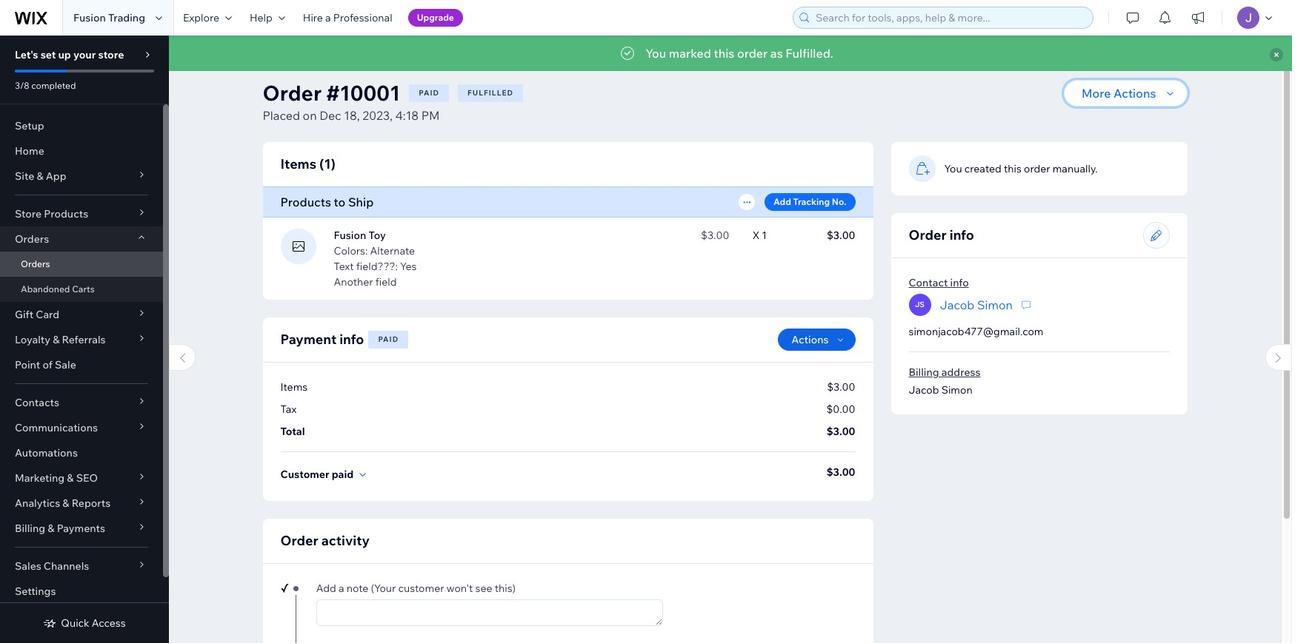Task type: describe. For each thing, give the bounding box(es) containing it.
order activity
[[280, 533, 370, 550]]

hire a professional
[[303, 11, 392, 24]]

text
[[334, 260, 354, 273]]

colors:
[[334, 244, 368, 258]]

analytics & reports button
[[0, 491, 163, 516]]

point of sale link
[[0, 353, 163, 378]]

app
[[46, 170, 66, 183]]

point of sale
[[15, 359, 76, 372]]

jacob inside billing address jacob simon
[[909, 384, 939, 397]]

carts
[[72, 284, 95, 295]]

marketing
[[15, 472, 65, 485]]

add a note (your customer won't see this)
[[316, 582, 516, 596]]

store products button
[[0, 202, 163, 227]]

explore
[[183, 11, 219, 24]]

orders button
[[0, 227, 163, 252]]

actions button
[[778, 329, 855, 351]]

billing & payments button
[[0, 516, 163, 542]]

3/8 completed
[[15, 80, 76, 91]]

more
[[1082, 86, 1111, 101]]

billing & payments
[[15, 522, 105, 536]]

loyalty
[[15, 333, 50, 347]]

this for created
[[1004, 162, 1022, 176]]

1 horizontal spatial products
[[280, 194, 331, 209]]

note
[[347, 582, 368, 596]]

gift card button
[[0, 302, 163, 327]]

help button
[[241, 0, 294, 36]]

customer paid
[[280, 468, 354, 482]]

products inside popup button
[[44, 207, 88, 221]]

Search for tools, apps, help & more... field
[[811, 7, 1088, 28]]

field
[[375, 276, 397, 289]]

order left the activity
[[280, 533, 318, 550]]

completed
[[31, 80, 76, 91]]

gift
[[15, 308, 33, 322]]

marketing & seo button
[[0, 466, 163, 491]]

payments
[[57, 522, 105, 536]]

communications button
[[0, 416, 163, 441]]

orders button
[[255, 53, 304, 76]]

fusion for fusion toy colors: alternate text field???: yes another field
[[334, 229, 366, 242]]

fulfilled
[[468, 88, 513, 98]]

field???:
[[356, 260, 398, 273]]

customer
[[398, 582, 444, 596]]

order for as
[[737, 46, 768, 61]]

as
[[770, 46, 783, 61]]

sales
[[15, 560, 41, 573]]

payment
[[280, 331, 336, 348]]

site & app
[[15, 170, 66, 183]]

placed on dec 18, 2023, 4:18 pm
[[263, 108, 440, 123]]

more actions
[[1082, 86, 1156, 101]]

simon inside billing address jacob simon
[[941, 384, 973, 397]]

more actions button
[[1064, 80, 1187, 107]]

reports
[[72, 497, 111, 510]]

hire
[[303, 11, 323, 24]]

channels
[[44, 560, 89, 573]]

order #10001 button
[[320, 53, 403, 76]]

orders for orders button
[[263, 58, 296, 71]]

access
[[92, 617, 126, 630]]

1 vertical spatial order #10001
[[263, 80, 400, 106]]

18,
[[344, 108, 360, 123]]

items for items
[[280, 381, 308, 394]]

trading
[[108, 11, 145, 24]]

jacob simon button
[[940, 296, 1013, 314]]

tracking
[[793, 196, 830, 207]]

dec
[[319, 108, 341, 123]]

orders for orders popup button
[[15, 233, 49, 246]]

contacts
[[15, 396, 59, 410]]

settings link
[[0, 579, 163, 605]]

setup
[[15, 119, 44, 133]]

contact
[[909, 276, 948, 290]]

yes
[[400, 260, 417, 273]]

order inside order #10001 "button"
[[328, 58, 356, 71]]

add for add a note (your customer won't see this)
[[316, 582, 336, 596]]

4:18
[[395, 108, 419, 123]]

settings
[[15, 585, 56, 599]]

gift card
[[15, 308, 59, 322]]

actions inside button
[[791, 333, 829, 347]]

tax
[[280, 403, 296, 416]]

(1)
[[319, 156, 336, 173]]

quick
[[61, 617, 89, 630]]

alternate
[[370, 244, 415, 258]]

store
[[98, 48, 124, 61]]

you for you marked this order as fulfilled.
[[645, 46, 666, 61]]

order info
[[909, 227, 974, 244]]

point
[[15, 359, 40, 372]]

hire a professional link
[[294, 0, 401, 36]]

order for manually.
[[1024, 162, 1050, 176]]

abandoned carts link
[[0, 277, 163, 302]]

paid
[[332, 468, 354, 482]]

(your
[[371, 582, 396, 596]]

sales channels button
[[0, 554, 163, 579]]

items for items (1)
[[280, 156, 316, 173]]

simon inside jacob simon button
[[977, 297, 1013, 312]]

referrals
[[62, 333, 106, 347]]

you marked this order as fulfilled.
[[645, 46, 833, 61]]

see
[[475, 582, 492, 596]]



Task type: vqa. For each thing, say whether or not it's contained in the screenshot.
bottommost Editor
no



Task type: locate. For each thing, give the bounding box(es) containing it.
add
[[773, 196, 791, 207], [316, 582, 336, 596]]

x
[[753, 229, 760, 242]]

& for marketing
[[67, 472, 74, 485]]

1 vertical spatial billing
[[15, 522, 45, 536]]

& left reports
[[62, 497, 69, 510]]

order #10001 down professional
[[328, 58, 395, 71]]

& for analytics
[[62, 497, 69, 510]]

1 horizontal spatial fusion
[[334, 229, 366, 242]]

professional
[[333, 11, 392, 24]]

billing left address
[[909, 366, 939, 379]]

0 vertical spatial #10001
[[359, 58, 395, 71]]

Add a note (Your customer won't see this) text field
[[317, 601, 662, 626]]

& right loyalty
[[53, 333, 60, 347]]

1 vertical spatial order
[[1024, 162, 1050, 176]]

order
[[737, 46, 768, 61], [1024, 162, 1050, 176]]

total
[[280, 425, 305, 439]]

info up jacob simon button
[[950, 276, 969, 290]]

info
[[950, 227, 974, 244], [950, 276, 969, 290], [339, 331, 364, 348]]

0 vertical spatial a
[[325, 11, 331, 24]]

items up tax
[[280, 381, 308, 394]]

you marked this order as fulfilled. alert
[[169, 36, 1292, 71]]

a for note
[[339, 582, 344, 596]]

order up placed
[[263, 80, 322, 106]]

0 vertical spatial fusion
[[73, 11, 106, 24]]

you inside alert
[[645, 46, 666, 61]]

fusion trading
[[73, 11, 145, 24]]

payment info
[[280, 331, 364, 348]]

0 vertical spatial this
[[714, 46, 735, 61]]

info for order info
[[950, 227, 974, 244]]

simon
[[977, 297, 1013, 312], [941, 384, 973, 397]]

sales channels
[[15, 560, 89, 573]]

fulfilled.
[[786, 46, 833, 61]]

& for site
[[37, 170, 43, 183]]

simonjacob477@gmail.com
[[909, 325, 1044, 339]]

orders inside "link"
[[21, 259, 50, 270]]

1 vertical spatial this
[[1004, 162, 1022, 176]]

1 horizontal spatial billing
[[909, 366, 939, 379]]

0 horizontal spatial fusion
[[73, 11, 106, 24]]

order #10001 up the dec
[[263, 80, 400, 106]]

fusion up colors:
[[334, 229, 366, 242]]

orders inside popup button
[[15, 233, 49, 246]]

& down analytics & reports at bottom left
[[48, 522, 54, 536]]

add for add tracking no.
[[773, 196, 791, 207]]

activity
[[321, 533, 370, 550]]

billing for billing address jacob simon
[[909, 366, 939, 379]]

automations
[[15, 447, 78, 460]]

1 horizontal spatial this
[[1004, 162, 1022, 176]]

info right payment
[[339, 331, 364, 348]]

another
[[334, 276, 373, 289]]

orders down help button
[[263, 58, 296, 71]]

loyalty & referrals button
[[0, 327, 163, 353]]

let's set up your store
[[15, 48, 124, 61]]

order down hire a professional
[[328, 58, 356, 71]]

jacob
[[940, 297, 975, 312], [909, 384, 939, 397]]

& right site on the top left
[[37, 170, 43, 183]]

1 vertical spatial you
[[944, 162, 962, 176]]

1 vertical spatial jacob
[[909, 384, 939, 397]]

this right marked
[[714, 46, 735, 61]]

site & app button
[[0, 164, 163, 189]]

a for professional
[[325, 11, 331, 24]]

orders up abandoned
[[21, 259, 50, 270]]

products up orders popup button
[[44, 207, 88, 221]]

0 horizontal spatial this
[[714, 46, 735, 61]]

sidebar element
[[0, 36, 169, 644]]

0 horizontal spatial actions
[[791, 333, 829, 347]]

$3.00
[[701, 229, 729, 242], [827, 229, 855, 242], [827, 381, 855, 394], [827, 425, 855, 439], [827, 466, 855, 479]]

add left note
[[316, 582, 336, 596]]

1 horizontal spatial order
[[1024, 162, 1050, 176]]

fusion left trading
[[73, 11, 106, 24]]

jacob simon
[[940, 297, 1013, 312]]

1 horizontal spatial jacob
[[940, 297, 975, 312]]

items left (1)
[[280, 156, 316, 173]]

1 vertical spatial simon
[[941, 384, 973, 397]]

2 items from the top
[[280, 381, 308, 394]]

this inside "you marked this order as fulfilled." alert
[[714, 46, 735, 61]]

1 vertical spatial paid
[[378, 335, 399, 345]]

ship
[[348, 194, 374, 209]]

simon down address
[[941, 384, 973, 397]]

0 horizontal spatial simon
[[941, 384, 973, 397]]

1 vertical spatial items
[[280, 381, 308, 394]]

1 vertical spatial #10001
[[326, 80, 400, 106]]

a
[[325, 11, 331, 24], [339, 582, 344, 596]]

paid
[[419, 88, 439, 98], [378, 335, 399, 345]]

0 horizontal spatial you
[[645, 46, 666, 61]]

quick access button
[[43, 617, 126, 630]]

order #10001 inside "button"
[[328, 58, 395, 71]]

0 vertical spatial paid
[[419, 88, 439, 98]]

#10001 inside "button"
[[359, 58, 395, 71]]

order
[[328, 58, 356, 71], [263, 80, 322, 106], [909, 227, 947, 244], [280, 533, 318, 550]]

to
[[334, 194, 345, 209]]

1 items from the top
[[280, 156, 316, 173]]

0 horizontal spatial products
[[44, 207, 88, 221]]

let's
[[15, 48, 38, 61]]

home
[[15, 144, 44, 158]]

this right created
[[1004, 162, 1022, 176]]

0 horizontal spatial paid
[[378, 335, 399, 345]]

0 horizontal spatial jacob
[[909, 384, 939, 397]]

a right hire
[[325, 11, 331, 24]]

setup link
[[0, 113, 163, 139]]

fusion for fusion trading
[[73, 11, 106, 24]]

marked
[[669, 46, 711, 61]]

billing address jacob simon
[[909, 366, 981, 397]]

0 vertical spatial jacob
[[940, 297, 975, 312]]

0 vertical spatial order
[[737, 46, 768, 61]]

1 horizontal spatial add
[[773, 196, 791, 207]]

1 horizontal spatial a
[[339, 582, 344, 596]]

actions inside popup button
[[1114, 86, 1156, 101]]

billing for billing & payments
[[15, 522, 45, 536]]

& for billing
[[48, 522, 54, 536]]

0 horizontal spatial order
[[737, 46, 768, 61]]

0 vertical spatial orders
[[263, 58, 296, 71]]

customer
[[280, 468, 329, 482]]

this for marked
[[714, 46, 735, 61]]

products left the to
[[280, 194, 331, 209]]

this
[[714, 46, 735, 61], [1004, 162, 1022, 176]]

fusion toy colors: alternate text field???: yes another field
[[334, 229, 417, 289]]

you left created
[[944, 162, 962, 176]]

toy
[[369, 229, 386, 242]]

& for loyalty
[[53, 333, 60, 347]]

billing down analytics
[[15, 522, 45, 536]]

1 horizontal spatial simon
[[977, 297, 1013, 312]]

2 vertical spatial info
[[339, 331, 364, 348]]

order up contact
[[909, 227, 947, 244]]

& left the seo
[[67, 472, 74, 485]]

products
[[280, 194, 331, 209], [44, 207, 88, 221]]

manually.
[[1053, 162, 1098, 176]]

set
[[41, 48, 56, 61]]

1 vertical spatial a
[[339, 582, 344, 596]]

contact info
[[909, 276, 969, 290]]

on
[[303, 108, 317, 123]]

abandoned
[[21, 284, 70, 295]]

info for contact info
[[950, 276, 969, 290]]

you left marked
[[645, 46, 666, 61]]

site
[[15, 170, 34, 183]]

jacob inside jacob simon button
[[940, 297, 975, 312]]

1 vertical spatial actions
[[791, 333, 829, 347]]

1 vertical spatial info
[[950, 276, 969, 290]]

billing inside billing address jacob simon
[[909, 366, 939, 379]]

paid up pm
[[419, 88, 439, 98]]

seo
[[76, 472, 98, 485]]

fusion inside fusion toy colors: alternate text field???: yes another field
[[334, 229, 366, 242]]

upgrade
[[417, 12, 454, 23]]

placed
[[263, 108, 300, 123]]

0 horizontal spatial add
[[316, 582, 336, 596]]

1 horizontal spatial actions
[[1114, 86, 1156, 101]]

home link
[[0, 139, 163, 164]]

address
[[941, 366, 981, 379]]

store
[[15, 207, 42, 221]]

info up the contact info
[[950, 227, 974, 244]]

orders down store at the left top of page
[[15, 233, 49, 246]]

a left note
[[339, 582, 344, 596]]

analytics
[[15, 497, 60, 510]]

0 vertical spatial you
[[645, 46, 666, 61]]

0 vertical spatial items
[[280, 156, 316, 173]]

up
[[58, 48, 71, 61]]

contacts button
[[0, 390, 163, 416]]

& inside 'popup button'
[[48, 522, 54, 536]]

0 vertical spatial actions
[[1114, 86, 1156, 101]]

3/8
[[15, 80, 29, 91]]

you for you created this order manually.
[[944, 162, 962, 176]]

no.
[[832, 196, 846, 207]]

simon up the simonjacob477@gmail.com
[[977, 297, 1013, 312]]

js
[[915, 300, 925, 310]]

#10001
[[359, 58, 395, 71], [326, 80, 400, 106]]

0 vertical spatial simon
[[977, 297, 1013, 312]]

of
[[43, 359, 53, 372]]

0 vertical spatial add
[[773, 196, 791, 207]]

paid down the "field"
[[378, 335, 399, 345]]

help
[[250, 11, 273, 24]]

abandoned carts
[[21, 284, 95, 295]]

billing inside billing & payments 'popup button'
[[15, 522, 45, 536]]

add inside add tracking no. button
[[773, 196, 791, 207]]

orders
[[263, 58, 296, 71], [15, 233, 49, 246], [21, 259, 50, 270]]

you created this order manually.
[[944, 162, 1098, 176]]

fusion
[[73, 11, 106, 24], [334, 229, 366, 242]]

0 vertical spatial order #10001
[[328, 58, 395, 71]]

orders inside button
[[263, 58, 296, 71]]

1 vertical spatial fusion
[[334, 229, 366, 242]]

order #10001
[[328, 58, 395, 71], [263, 80, 400, 106]]

#10001 down professional
[[359, 58, 395, 71]]

order inside alert
[[737, 46, 768, 61]]

#10001 up the 18,
[[326, 80, 400, 106]]

add left "tracking"
[[773, 196, 791, 207]]

x 1
[[753, 229, 767, 242]]

1 vertical spatial add
[[316, 582, 336, 596]]

order left the as
[[737, 46, 768, 61]]

2 vertical spatial orders
[[21, 259, 50, 270]]

1 vertical spatial orders
[[15, 233, 49, 246]]

created
[[964, 162, 1002, 176]]

0 horizontal spatial a
[[325, 11, 331, 24]]

order left manually.
[[1024, 162, 1050, 176]]

$0.00
[[826, 403, 855, 416]]

1
[[762, 229, 767, 242]]

0 vertical spatial info
[[950, 227, 974, 244]]

0 vertical spatial billing
[[909, 366, 939, 379]]

this)
[[495, 582, 516, 596]]

info for payment info
[[339, 331, 364, 348]]

1 horizontal spatial paid
[[419, 88, 439, 98]]

orders for orders "link"
[[21, 259, 50, 270]]

0 horizontal spatial billing
[[15, 522, 45, 536]]

1 horizontal spatial you
[[944, 162, 962, 176]]



